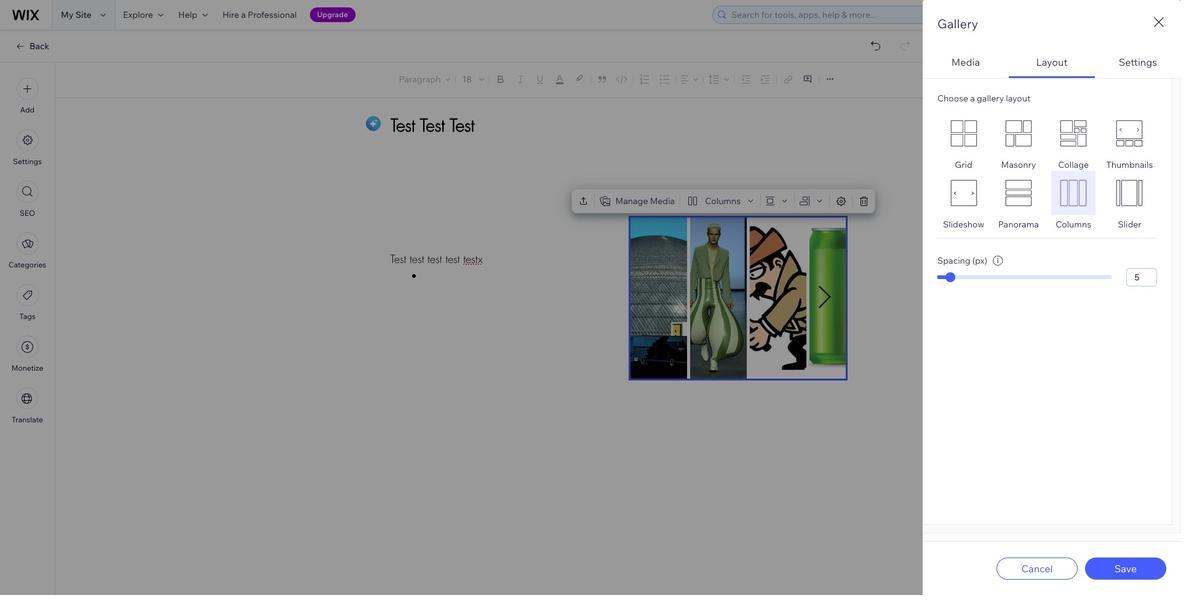Task type: describe. For each thing, give the bounding box(es) containing it.
1 vertical spatial settings button
[[13, 129, 42, 166]]

upgrade button
[[310, 7, 356, 22]]

1 test from the left
[[410, 252, 424, 267]]

help
[[178, 9, 197, 20]]

gallery
[[978, 93, 1005, 104]]

paragraph
[[399, 74, 441, 85]]

choose
[[938, 93, 969, 104]]

1 horizontal spatial settings button
[[1096, 47, 1182, 78]]

media button
[[923, 47, 1010, 78]]

hire a professional link
[[215, 0, 304, 30]]

testx
[[464, 252, 483, 267]]

test test test test testx
[[391, 252, 483, 267]]

grid
[[956, 159, 973, 171]]

notes
[[1140, 75, 1163, 86]]

tags button
[[16, 284, 38, 321]]

spacing (px)
[[938, 255, 988, 267]]

2 test from the left
[[428, 252, 442, 267]]

my site
[[61, 9, 92, 20]]

translate button
[[12, 388, 43, 425]]

manage media
[[616, 196, 675, 207]]

categories
[[8, 260, 46, 270]]

back
[[30, 41, 49, 52]]

columns inside button
[[706, 196, 741, 207]]

categories button
[[8, 233, 46, 270]]

3 test from the left
[[446, 252, 460, 267]]

list box inside the layout tab panel
[[938, 111, 1158, 230]]

media inside media button
[[952, 56, 981, 68]]

monetize
[[11, 364, 43, 373]]

tab list containing media
[[923, 47, 1182, 534]]

test
[[391, 252, 407, 267]]

save
[[1115, 563, 1138, 575]]

manage media button
[[597, 193, 678, 210]]

0 horizontal spatial settings
[[13, 157, 42, 166]]

media inside manage media button
[[650, 196, 675, 207]]

choose a gallery layout
[[938, 93, 1031, 104]]

tags
[[19, 312, 35, 321]]

hire a professional
[[223, 9, 297, 20]]

panorama
[[999, 219, 1040, 230]]

none number field inside the layout tab panel
[[1127, 268, 1158, 287]]

explore
[[123, 9, 153, 20]]

none range field inside the layout tab panel
[[938, 276, 1112, 279]]



Task type: locate. For each thing, give the bounding box(es) containing it.
add
[[20, 105, 35, 115]]

layout
[[1007, 93, 1031, 104]]

slideshow
[[944, 219, 985, 230]]

professional
[[248, 9, 297, 20]]

manage
[[616, 196, 649, 207]]

seo button
[[16, 181, 38, 218]]

0 vertical spatial settings
[[1120, 56, 1158, 68]]

settings up notes button
[[1120, 56, 1158, 68]]

0 horizontal spatial columns
[[706, 196, 741, 207]]

0 horizontal spatial media
[[650, 196, 675, 207]]

list box
[[938, 111, 1158, 230]]

a
[[241, 9, 246, 20], [971, 93, 976, 104]]

columns button
[[683, 193, 759, 210]]

help button
[[171, 0, 215, 30]]

collage
[[1059, 159, 1090, 171]]

columns
[[706, 196, 741, 207], [1056, 219, 1092, 230]]

hire
[[223, 9, 239, 20]]

tab list
[[923, 47, 1182, 534]]

list box containing grid
[[938, 111, 1158, 230]]

a inside tab panel
[[971, 93, 976, 104]]

a for professional
[[241, 9, 246, 20]]

layout
[[1037, 56, 1068, 68]]

0 horizontal spatial a
[[241, 9, 246, 20]]

1 vertical spatial media
[[650, 196, 675, 207]]

a for gallery
[[971, 93, 976, 104]]

masonry
[[1002, 159, 1037, 171]]

translate
[[12, 416, 43, 425]]

Add a Catchy Title text field
[[391, 114, 832, 137]]

None range field
[[938, 276, 1112, 279]]

cancel
[[1022, 563, 1054, 575]]

0 vertical spatial columns
[[706, 196, 741, 207]]

settings inside button
[[1120, 56, 1158, 68]]

1 horizontal spatial test
[[428, 252, 442, 267]]

media
[[952, 56, 981, 68], [650, 196, 675, 207]]

1 horizontal spatial settings
[[1120, 56, 1158, 68]]

1 vertical spatial settings
[[13, 157, 42, 166]]

1 vertical spatial a
[[971, 93, 976, 104]]

thumbnails
[[1107, 159, 1154, 171]]

gallery
[[938, 16, 979, 31]]

settings button
[[1096, 47, 1182, 78], [13, 129, 42, 166]]

save button
[[1086, 558, 1167, 580]]

media up choose
[[952, 56, 981, 68]]

Search for tools, apps, help & more... field
[[728, 6, 1013, 23]]

menu containing add
[[0, 70, 55, 432]]

add button
[[16, 78, 38, 115]]

back button
[[15, 41, 49, 52]]

0 vertical spatial media
[[952, 56, 981, 68]]

1 vertical spatial columns
[[1056, 219, 1092, 230]]

1 horizontal spatial columns
[[1056, 219, 1092, 230]]

site
[[75, 9, 92, 20]]

a left gallery
[[971, 93, 976, 104]]

spacing
[[938, 255, 971, 267]]

0 horizontal spatial settings button
[[13, 129, 42, 166]]

cancel button
[[997, 558, 1079, 580]]

0 vertical spatial settings button
[[1096, 47, 1182, 78]]

test
[[410, 252, 424, 267], [428, 252, 442, 267], [446, 252, 460, 267]]

paragraph button
[[397, 71, 453, 88]]

1 horizontal spatial a
[[971, 93, 976, 104]]

2 horizontal spatial test
[[446, 252, 460, 267]]

media right manage on the right top
[[650, 196, 675, 207]]

notes button
[[1117, 72, 1167, 89]]

settings up 'seo' button
[[13, 157, 42, 166]]

layout tab panel
[[923, 78, 1182, 534]]

0 horizontal spatial test
[[410, 252, 424, 267]]

monetize button
[[11, 336, 43, 373]]

slider
[[1119, 219, 1142, 230]]

my
[[61, 9, 74, 20]]

0 vertical spatial a
[[241, 9, 246, 20]]

menu
[[0, 70, 55, 432]]

layout button
[[1010, 47, 1096, 78]]

None number field
[[1127, 268, 1158, 287]]

(px)
[[973, 255, 988, 267]]

upgrade
[[317, 10, 348, 19]]

columns inside list box
[[1056, 219, 1092, 230]]

1 horizontal spatial media
[[952, 56, 981, 68]]

a right hire in the top of the page
[[241, 9, 246, 20]]

seo
[[20, 209, 35, 218]]

settings
[[1120, 56, 1158, 68], [13, 157, 42, 166]]



Task type: vqa. For each thing, say whether or not it's contained in the screenshot.
site. to the bottom
no



